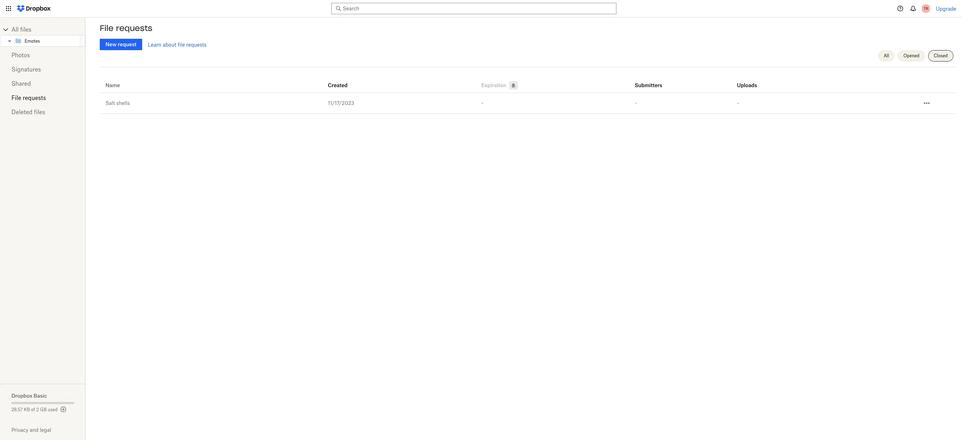 Task type: describe. For each thing, give the bounding box(es) containing it.
dropbox basic
[[11, 393, 47, 399]]

learn about file requests link
[[148, 42, 207, 48]]

file requests link
[[11, 91, 74, 105]]

more actions image
[[923, 99, 931, 108]]

legal
[[40, 428, 51, 434]]

privacy and legal link
[[11, 428, 86, 434]]

emotes link
[[15, 37, 79, 45]]

all files
[[11, 26, 31, 33]]

all files link
[[11, 24, 86, 35]]

shared link
[[11, 77, 74, 91]]

request
[[118, 41, 136, 47]]

1 cell from the left
[[834, 93, 875, 99]]

photos link
[[11, 48, 74, 62]]

signatures
[[11, 66, 41, 73]]

2 horizontal spatial requests
[[186, 42, 207, 48]]

deleted
[[11, 109, 32, 116]]

name
[[105, 82, 120, 88]]

basic
[[33, 393, 47, 399]]

28.57 kb of 2 gb used
[[11, 408, 58, 413]]

closed button
[[928, 50, 954, 62]]

opened button
[[898, 50, 925, 62]]

emotes
[[25, 38, 40, 44]]

1 vertical spatial file
[[11, 94, 21, 102]]

0 vertical spatial file
[[100, 23, 113, 33]]

2
[[36, 408, 39, 413]]

created
[[328, 82, 348, 88]]

pro trial element
[[506, 81, 518, 90]]

new
[[106, 41, 117, 47]]

created button
[[328, 81, 348, 90]]

get more space image
[[59, 406, 68, 414]]

kb
[[24, 408, 30, 413]]

shared
[[11, 80, 31, 87]]

learn about file requests
[[148, 42, 207, 48]]

deleted files
[[11, 109, 45, 116]]



Task type: vqa. For each thing, say whether or not it's contained in the screenshot.
so
no



Task type: locate. For each thing, give the bounding box(es) containing it.
of
[[31, 408, 35, 413]]

opened
[[904, 53, 920, 58]]

1 vertical spatial files
[[34, 109, 45, 116]]

tb button
[[920, 3, 932, 14]]

global header element
[[0, 0, 962, 17]]

1 row from the top
[[100, 70, 956, 93]]

all for all
[[884, 53, 889, 58]]

requests
[[116, 23, 152, 33], [186, 42, 207, 48], [23, 94, 46, 102]]

0 vertical spatial all
[[11, 26, 19, 33]]

0 horizontal spatial column header
[[635, 73, 663, 90]]

files inside tree
[[20, 26, 31, 33]]

column header
[[635, 73, 663, 90], [737, 73, 766, 90]]

row containing name
[[100, 70, 956, 93]]

1 horizontal spatial files
[[34, 109, 45, 116]]

file
[[178, 42, 185, 48]]

requests right the file
[[186, 42, 207, 48]]

requests up deleted files
[[23, 94, 46, 102]]

1 horizontal spatial file requests
[[100, 23, 152, 33]]

all left the opened
[[884, 53, 889, 58]]

row containing salt shells
[[100, 93, 956, 114]]

all up photos
[[11, 26, 19, 33]]

new request button
[[100, 39, 142, 50]]

table
[[100, 70, 956, 114]]

tb
[[924, 6, 928, 11]]

requests up request
[[116, 23, 152, 33]]

file down shared
[[11, 94, 21, 102]]

upgrade
[[936, 6, 956, 12]]

photos
[[11, 52, 30, 59]]

file up new
[[100, 23, 113, 33]]

0 horizontal spatial file
[[11, 94, 21, 102]]

all inside button
[[884, 53, 889, 58]]

2 - from the left
[[635, 100, 637, 106]]

2 cell from the left
[[875, 93, 916, 99]]

all inside tree
[[11, 26, 19, 33]]

dropbox
[[11, 393, 32, 399]]

salt
[[105, 100, 115, 106]]

0 vertical spatial requests
[[116, 23, 152, 33]]

3 - from the left
[[737, 100, 739, 106]]

privacy
[[11, 428, 28, 434]]

files up emotes
[[20, 26, 31, 33]]

1 vertical spatial all
[[884, 53, 889, 58]]

signatures link
[[11, 62, 74, 77]]

about
[[163, 42, 176, 48]]

1 column header from the left
[[635, 73, 663, 90]]

1 horizontal spatial file
[[100, 23, 113, 33]]

file requests
[[100, 23, 152, 33], [11, 94, 46, 102]]

2 vertical spatial requests
[[23, 94, 46, 102]]

files
[[20, 26, 31, 33], [34, 109, 45, 116]]

1 - from the left
[[481, 100, 483, 106]]

2 horizontal spatial -
[[737, 100, 739, 106]]

learn
[[148, 42, 161, 48]]

row
[[100, 70, 956, 93], [100, 93, 956, 114]]

28.57
[[11, 408, 23, 413]]

all files tree
[[1, 24, 86, 47]]

1 horizontal spatial requests
[[116, 23, 152, 33]]

upgrade link
[[936, 6, 956, 12]]

file requests up deleted files
[[11, 94, 46, 102]]

Search in folder "Dropbox" text field
[[343, 5, 603, 12]]

files down file requests link
[[34, 109, 45, 116]]

new request
[[106, 41, 136, 47]]

2 column header from the left
[[737, 73, 766, 90]]

0 vertical spatial files
[[20, 26, 31, 33]]

shells
[[116, 100, 130, 106]]

gb
[[40, 408, 47, 413]]

and
[[30, 428, 38, 434]]

11/17/2023
[[328, 100, 354, 106]]

used
[[48, 408, 58, 413]]

1 horizontal spatial all
[[884, 53, 889, 58]]

0 horizontal spatial requests
[[23, 94, 46, 102]]

files for all files
[[20, 26, 31, 33]]

file requests up request
[[100, 23, 152, 33]]

dropbox logo - go to the homepage image
[[14, 3, 53, 14]]

table containing name
[[100, 70, 956, 114]]

all for all files
[[11, 26, 19, 33]]

0 horizontal spatial file requests
[[11, 94, 46, 102]]

all button
[[878, 50, 895, 62]]

all
[[11, 26, 19, 33], [884, 53, 889, 58]]

file
[[100, 23, 113, 33], [11, 94, 21, 102]]

privacy and legal
[[11, 428, 51, 434]]

-
[[481, 100, 483, 106], [635, 100, 637, 106], [737, 100, 739, 106]]

cell
[[834, 93, 875, 99], [875, 93, 916, 99]]

deleted files link
[[11, 105, 74, 119]]

0 horizontal spatial all
[[11, 26, 19, 33]]

files for deleted files
[[34, 109, 45, 116]]

2 row from the top
[[100, 93, 956, 114]]

0 vertical spatial file requests
[[100, 23, 152, 33]]

0 horizontal spatial files
[[20, 26, 31, 33]]

1 horizontal spatial column header
[[737, 73, 766, 90]]

1 vertical spatial requests
[[186, 42, 207, 48]]

1 vertical spatial file requests
[[11, 94, 46, 102]]

1 horizontal spatial -
[[635, 100, 637, 106]]

closed
[[934, 53, 948, 58]]

0 horizontal spatial -
[[481, 100, 483, 106]]

salt shells
[[105, 100, 130, 106]]



